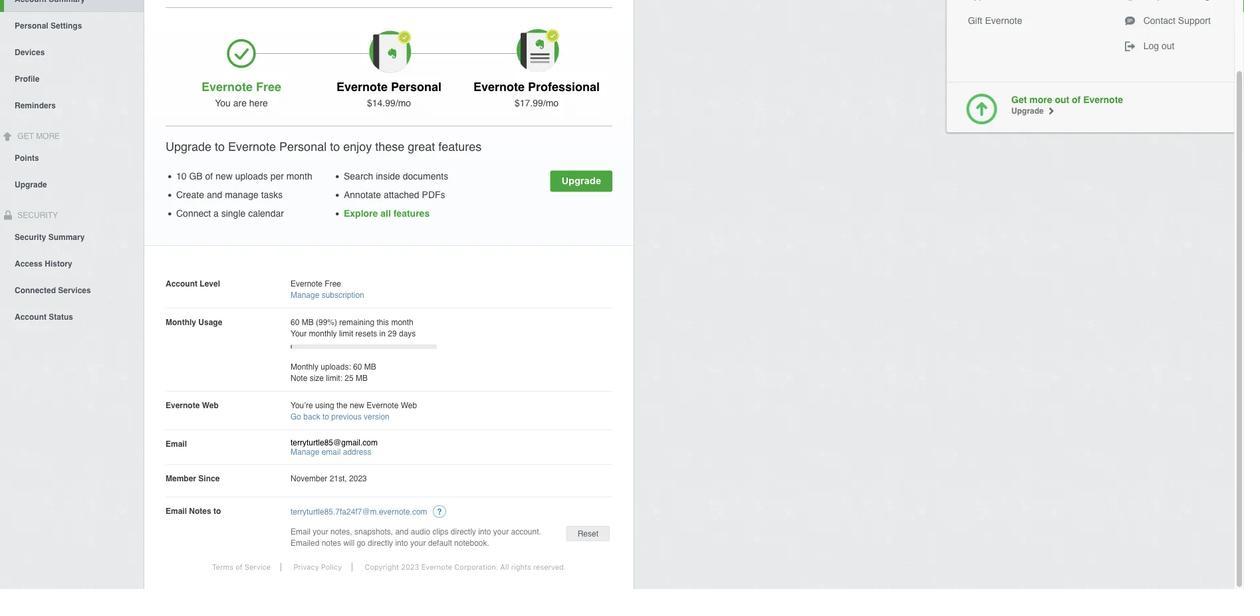 Task type: vqa. For each thing, say whether or not it's contained in the screenshot.
Personal inside the Evernote Personal $14.99/ mo
yes



Task type: locate. For each thing, give the bounding box(es) containing it.
1 vertical spatial account
[[15, 312, 47, 322]]

1 horizontal spatial personal
[[279, 140, 327, 153]]

mo for professional
[[546, 98, 559, 108]]

0 horizontal spatial account
[[15, 312, 47, 322]]

go
[[291, 412, 301, 421]]

0 vertical spatial mb
[[302, 318, 314, 327]]

personal settings link
[[0, 12, 144, 38]]

free
[[256, 80, 281, 93], [325, 279, 341, 288]]

and left audio
[[395, 527, 409, 537]]

month
[[287, 171, 312, 182], [391, 318, 414, 327]]

1 horizontal spatial into
[[478, 527, 491, 537]]

november
[[291, 474, 328, 483]]

mb down resets at bottom
[[364, 362, 376, 372]]

reserved.
[[533, 563, 566, 572]]

monthly for monthly usage
[[166, 318, 196, 327]]

0 horizontal spatial your
[[313, 527, 328, 537]]

terryturtle85.7fa24f7@m.evernote.com
[[291, 507, 428, 517]]

1 horizontal spatial account
[[166, 279, 198, 288]]

manage left the email
[[291, 448, 320, 457]]

more
[[36, 132, 60, 141]]

into up "notebook."
[[478, 527, 491, 537]]

0 horizontal spatial new
[[216, 171, 233, 182]]

1 horizontal spatial your
[[411, 539, 426, 548]]

email up emailed
[[291, 527, 311, 537]]

mo down professional
[[546, 98, 559, 108]]

0 vertical spatial features
[[439, 140, 482, 153]]

mo
[[398, 98, 411, 108], [546, 98, 559, 108]]

manage up "(99%)"
[[291, 290, 320, 300]]

mo inside evernote personal $14.99/ mo
[[398, 98, 411, 108]]

0 horizontal spatial features
[[394, 208, 430, 219]]

mo for personal
[[398, 98, 411, 108]]

mo inside evernote professional $17.99/ mo
[[546, 98, 559, 108]]

1 horizontal spatial of
[[236, 563, 243, 572]]

evernote inside evernote personal $14.99/ mo
[[337, 80, 388, 93]]

free inside evernote free you are here
[[256, 80, 281, 93]]

to down 'using'
[[323, 412, 329, 421]]

1 vertical spatial and
[[395, 527, 409, 537]]

0 horizontal spatial web
[[202, 401, 219, 410]]

security for security
[[15, 211, 58, 220]]

get more out of evernote
[[1012, 94, 1124, 105]]

mb up your
[[302, 318, 314, 327]]

1 vertical spatial monthly
[[291, 362, 319, 372]]

month up "days"
[[391, 318, 414, 327]]

1 horizontal spatial monthly
[[291, 362, 319, 372]]

out right log
[[1162, 41, 1175, 51]]

default
[[428, 539, 452, 548]]

1 vertical spatial new
[[350, 401, 365, 410]]

email for email
[[166, 439, 187, 449]]

monthly left 'usage'
[[166, 318, 196, 327]]

account for account status
[[15, 312, 47, 322]]

contact support
[[1141, 15, 1211, 26]]

0 horizontal spatial out
[[1055, 94, 1070, 105]]

contact support link
[[1119, 11, 1219, 30]]

of right more
[[1072, 94, 1081, 105]]

email inside the email your notes, snapshots, and audio clips directly into your account. emailed notes will go directly into your default notebook.
[[291, 527, 311, 537]]

get up points
[[18, 132, 34, 141]]

annotate
[[344, 190, 381, 200]]

security up security summary
[[15, 211, 58, 220]]

new up 'create and manage tasks'
[[216, 171, 233, 182]]

member
[[166, 474, 196, 483]]

your down audio
[[411, 539, 426, 548]]

security up access on the left top of the page
[[15, 232, 46, 242]]

0 vertical spatial of
[[1072, 94, 1081, 105]]

get for get more
[[18, 132, 34, 141]]

in
[[380, 329, 386, 338]]

gift
[[968, 15, 983, 26]]

0 horizontal spatial directly
[[368, 539, 393, 548]]

get left more
[[1012, 94, 1027, 105]]

personal inside evernote personal $14.99/ mo
[[391, 80, 442, 93]]

mb right 25
[[356, 374, 368, 383]]

0 horizontal spatial month
[[287, 171, 312, 182]]

0 horizontal spatial get
[[18, 132, 34, 141]]

account.
[[511, 527, 541, 537]]

1 horizontal spatial and
[[395, 527, 409, 537]]

per
[[271, 171, 284, 182]]

0 vertical spatial 60
[[291, 318, 300, 327]]

access
[[15, 259, 43, 268]]

subscription
[[322, 290, 364, 300]]

reminders link
[[0, 92, 144, 118]]

0 vertical spatial free
[[256, 80, 281, 93]]

0 vertical spatial security
[[15, 211, 58, 220]]

0 vertical spatial manage
[[291, 290, 320, 300]]

2 vertical spatial of
[[236, 563, 243, 572]]

personal
[[15, 21, 48, 30], [391, 80, 442, 93], [279, 140, 327, 153]]

directly down snapshots,
[[368, 539, 393, 548]]

1 vertical spatial security
[[15, 232, 46, 242]]

of right terms
[[236, 563, 243, 572]]

personal up the $14.99/
[[391, 80, 442, 93]]

log
[[1144, 41, 1160, 51]]

1 vertical spatial 60
[[353, 362, 362, 372]]

email for email notes to
[[166, 507, 187, 516]]

log out link
[[1119, 37, 1219, 55]]

0 vertical spatial directly
[[451, 527, 476, 537]]

explore all features link
[[344, 208, 430, 219]]

1 vertical spatial 2023
[[401, 563, 419, 572]]

explore
[[344, 208, 378, 219]]

out right more
[[1055, 94, 1070, 105]]

0 horizontal spatial and
[[207, 190, 222, 200]]

into up the copyright
[[395, 539, 408, 548]]

10 gb of new uploads per month
[[176, 171, 312, 182]]

month right the per
[[287, 171, 312, 182]]

1 web from the left
[[202, 401, 219, 410]]

2023 right the copyright
[[401, 563, 419, 572]]

privacy policy
[[294, 563, 342, 572]]

your up notes
[[313, 527, 328, 537]]

and inside the email your notes, snapshots, and audio clips directly into your account. emailed notes will go directly into your default notebook.
[[395, 527, 409, 537]]

1 mo from the left
[[398, 98, 411, 108]]

1 horizontal spatial mo
[[546, 98, 559, 108]]

1 horizontal spatial free
[[325, 279, 341, 288]]

upgrade link
[[1012, 106, 1060, 116], [551, 171, 613, 192], [0, 171, 144, 197]]

directly up "notebook."
[[451, 527, 476, 537]]

1 vertical spatial directly
[[368, 539, 393, 548]]

account left level
[[166, 279, 198, 288]]

1 vertical spatial get
[[18, 132, 34, 141]]

get
[[1012, 94, 1027, 105], [18, 132, 34, 141]]

new inside you're using the new evernote web go back to previous version
[[350, 401, 365, 410]]

0 horizontal spatial 60
[[291, 318, 300, 327]]

to right "notes"
[[214, 507, 221, 516]]

new right the
[[350, 401, 365, 410]]

1 vertical spatial month
[[391, 318, 414, 327]]

and up a
[[207, 190, 222, 200]]

2023 right 21st,
[[349, 474, 367, 483]]

email notes to
[[166, 507, 221, 516]]

to
[[215, 140, 225, 153], [330, 140, 340, 153], [323, 412, 329, 421], [214, 507, 221, 516]]

60
[[291, 318, 300, 327], [353, 362, 362, 372]]

search inside documents
[[344, 171, 449, 182]]

free inside evernote free manage subscription
[[325, 279, 341, 288]]

tasks
[[261, 190, 283, 200]]

1 horizontal spatial 2023
[[401, 563, 419, 572]]

of right gb
[[205, 171, 213, 182]]

terms of service link
[[202, 563, 281, 572]]

a
[[214, 208, 219, 219]]

0 vertical spatial out
[[1162, 41, 1175, 51]]

mb
[[302, 318, 314, 327], [364, 362, 376, 372], [356, 374, 368, 383]]

1 horizontal spatial 60
[[353, 362, 362, 372]]

devices
[[15, 48, 45, 57]]

monthly
[[166, 318, 196, 327], [291, 362, 319, 372]]

1 horizontal spatial web
[[401, 401, 417, 410]]

2 manage from the top
[[291, 448, 320, 457]]

1 manage from the top
[[291, 290, 320, 300]]

usage
[[198, 318, 222, 327]]

all
[[500, 563, 509, 572]]

email left "notes"
[[166, 507, 187, 516]]

0 vertical spatial new
[[216, 171, 233, 182]]

1 vertical spatial free
[[325, 279, 341, 288]]

terms
[[212, 563, 233, 572]]

copyright 2023 evernote corporation. all rights reserved.
[[365, 563, 566, 572]]

terms of service
[[212, 563, 271, 572]]

monthly
[[309, 329, 337, 338]]

2023
[[349, 474, 367, 483], [401, 563, 419, 572]]

2 vertical spatial mb
[[356, 374, 368, 383]]

60 inside the "monthly uploads: 60 mb note size limit: 25 mb"
[[353, 362, 362, 372]]

copyright
[[365, 563, 399, 572]]

personal up the per
[[279, 140, 327, 153]]

monthly up note
[[291, 362, 319, 372]]

1 vertical spatial email
[[166, 507, 187, 516]]

profile
[[15, 74, 39, 84]]

new for uploads
[[216, 171, 233, 182]]

reminders
[[15, 101, 56, 110]]

0 horizontal spatial mo
[[398, 98, 411, 108]]

1 horizontal spatial out
[[1162, 41, 1175, 51]]

1 horizontal spatial month
[[391, 318, 414, 327]]

0 horizontal spatial personal
[[15, 21, 48, 30]]

features right great
[[439, 140, 482, 153]]

0 vertical spatial 2023
[[349, 474, 367, 483]]

2 mo from the left
[[546, 98, 559, 108]]

60 up your
[[291, 318, 300, 327]]

go back to previous version link
[[291, 412, 390, 421]]

email up member at the bottom
[[166, 439, 187, 449]]

address
[[343, 448, 371, 457]]

free for evernote free you are here
[[256, 80, 281, 93]]

points link
[[0, 144, 144, 171]]

2 vertical spatial email
[[291, 527, 311, 537]]

out
[[1162, 41, 1175, 51], [1055, 94, 1070, 105]]

mo up these
[[398, 98, 411, 108]]

personal up devices
[[15, 21, 48, 30]]

free up here
[[256, 80, 281, 93]]

free up manage subscription link
[[325, 279, 341, 288]]

0 vertical spatial monthly
[[166, 318, 196, 327]]

1 vertical spatial out
[[1055, 94, 1070, 105]]

0 horizontal spatial into
[[395, 539, 408, 548]]

21st,
[[330, 474, 347, 483]]

support
[[1179, 15, 1211, 26]]

1 vertical spatial manage
[[291, 448, 320, 457]]

0 vertical spatial email
[[166, 439, 187, 449]]

out inside the log out link
[[1162, 41, 1175, 51]]

enjoy
[[343, 140, 372, 153]]

your left account.
[[494, 527, 509, 537]]

$14.99/
[[367, 98, 398, 108]]

1 horizontal spatial new
[[350, 401, 365, 410]]

get for get more out of evernote
[[1012, 94, 1027, 105]]

60 up 25
[[353, 362, 362, 372]]

resets
[[356, 329, 377, 338]]

upgrade
[[1012, 106, 1046, 116], [166, 140, 212, 153], [562, 175, 601, 186], [15, 180, 47, 189]]

remaining
[[340, 318, 375, 327]]

monthly inside the "monthly uploads: 60 mb note size limit: 25 mb"
[[291, 362, 319, 372]]

security
[[15, 211, 58, 220], [15, 232, 46, 242]]

1 vertical spatial of
[[205, 171, 213, 182]]

note
[[291, 374, 308, 383]]

0 vertical spatial and
[[207, 190, 222, 200]]

account down connected
[[15, 312, 47, 322]]

1 vertical spatial personal
[[391, 80, 442, 93]]

version
[[364, 412, 390, 421]]

features down attached
[[394, 208, 430, 219]]

None submit
[[567, 526, 610, 542]]

evernote professional $17.99/ mo
[[474, 80, 600, 108]]

0 vertical spatial get
[[1012, 94, 1027, 105]]

into
[[478, 527, 491, 537], [395, 539, 408, 548]]

1 vertical spatial features
[[394, 208, 430, 219]]

2 horizontal spatial personal
[[391, 80, 442, 93]]

0 horizontal spatial free
[[256, 80, 281, 93]]

service
[[245, 563, 271, 572]]

1 horizontal spatial upgrade link
[[551, 171, 613, 192]]

pdfs
[[422, 190, 445, 200]]

account
[[166, 279, 198, 288], [15, 312, 47, 322]]

1 horizontal spatial features
[[439, 140, 482, 153]]

0 vertical spatial account
[[166, 279, 198, 288]]

2 web from the left
[[401, 401, 417, 410]]

1 horizontal spatial get
[[1012, 94, 1027, 105]]

0 horizontal spatial monthly
[[166, 318, 196, 327]]



Task type: describe. For each thing, give the bounding box(es) containing it.
manage inside terryturtle85@gmail.com manage email address
[[291, 448, 320, 457]]

monthly for monthly uploads: 60 mb note size limit: 25 mb
[[291, 362, 319, 372]]

devices link
[[0, 38, 144, 65]]

terryturtle85@gmail.com manage email address
[[291, 438, 378, 457]]

settings
[[51, 21, 82, 30]]

points
[[15, 153, 39, 163]]

connected services link
[[0, 276, 144, 303]]

notes
[[189, 507, 211, 516]]

free for evernote free manage subscription
[[325, 279, 341, 288]]

connected services
[[15, 286, 91, 295]]

$17.99/
[[515, 98, 546, 108]]

60 inside the 60 mb (99%) remaining this month your monthly limit resets in 29 days
[[291, 318, 300, 327]]

you
[[215, 98, 231, 108]]

policy
[[321, 563, 342, 572]]

days
[[399, 329, 416, 338]]

evernote inside evernote free you are here
[[202, 80, 253, 93]]

uploads:
[[321, 362, 351, 372]]

history
[[45, 259, 72, 268]]

evernote free you are here
[[202, 80, 281, 108]]

to inside you're using the new evernote web go back to previous version
[[323, 412, 329, 421]]

using
[[315, 401, 334, 410]]

inside
[[376, 171, 400, 182]]

since
[[198, 474, 220, 483]]

manage inside evernote free manage subscription
[[291, 290, 320, 300]]

0 vertical spatial month
[[287, 171, 312, 182]]

emailed
[[291, 539, 320, 548]]

you're
[[291, 401, 313, 410]]

1 vertical spatial into
[[395, 539, 408, 548]]

services
[[58, 286, 91, 295]]

evernote personal $14.99/ mo
[[337, 80, 442, 108]]

corporation.
[[455, 563, 498, 572]]

0 horizontal spatial 2023
[[349, 474, 367, 483]]

email your notes, snapshots, and audio clips directly into your account. emailed notes will go directly into your default notebook.
[[291, 527, 541, 548]]

10
[[176, 171, 187, 182]]

size
[[310, 374, 324, 383]]

evernote inside you're using the new evernote web go back to previous version
[[367, 401, 399, 410]]

status
[[49, 312, 73, 322]]

member since
[[166, 474, 220, 483]]

search
[[344, 171, 373, 182]]

account level
[[166, 279, 220, 288]]

2 horizontal spatial your
[[494, 527, 509, 537]]

0 vertical spatial into
[[478, 527, 491, 537]]

evernote free manage subscription
[[291, 279, 364, 300]]

1 horizontal spatial directly
[[451, 527, 476, 537]]

single
[[221, 208, 246, 219]]

evernote inside evernote professional $17.99/ mo
[[474, 80, 525, 93]]

contact
[[1144, 15, 1176, 26]]

0 vertical spatial personal
[[15, 21, 48, 30]]

0 horizontal spatial of
[[205, 171, 213, 182]]

notebook.
[[454, 539, 490, 548]]

new for evernote
[[350, 401, 365, 410]]

you're using the new evernote web go back to previous version
[[291, 401, 417, 421]]

2 horizontal spatial of
[[1072, 94, 1081, 105]]

create
[[176, 190, 204, 200]]

terryturtle85@gmail.com
[[291, 438, 378, 448]]

connect a single calendar
[[176, 208, 284, 219]]

uploads
[[235, 171, 268, 182]]

annotate attached pdfs
[[344, 190, 445, 200]]

to up 10 gb of new uploads per month
[[215, 140, 225, 153]]

attached
[[384, 190, 420, 200]]

documents
[[403, 171, 449, 182]]

?
[[437, 507, 442, 517]]

web inside you're using the new evernote web go back to previous version
[[401, 401, 417, 410]]

evernote inside evernote free manage subscription
[[291, 279, 323, 288]]

evernote web
[[166, 401, 219, 410]]

more
[[1030, 94, 1053, 105]]

access history
[[15, 259, 72, 268]]

mb inside the 60 mb (99%) remaining this month your monthly limit resets in 29 days
[[302, 318, 314, 327]]

security summary
[[15, 232, 85, 242]]

25
[[345, 374, 354, 383]]

snapshots,
[[355, 527, 393, 537]]

email for email your notes, snapshots, and audio clips directly into your account. emailed notes will go directly into your default notebook.
[[291, 527, 311, 537]]

profile link
[[0, 65, 144, 92]]

1 vertical spatial mb
[[364, 362, 376, 372]]

rights
[[511, 563, 531, 572]]

gift evernote
[[968, 15, 1023, 26]]

2 vertical spatial personal
[[279, 140, 327, 153]]

notes
[[322, 539, 341, 548]]

this
[[377, 318, 389, 327]]

manage subscription link
[[291, 290, 364, 300]]

manage email address link
[[291, 448, 371, 457]]

2 horizontal spatial upgrade link
[[1012, 106, 1060, 116]]

november 21st, 2023
[[291, 474, 367, 483]]

personal settings
[[15, 21, 82, 30]]

level
[[200, 279, 220, 288]]

calendar
[[248, 208, 284, 219]]

monthly uploads: 60 mb note size limit: 25 mb
[[291, 362, 376, 383]]

notes,
[[331, 527, 352, 537]]

your
[[291, 329, 307, 338]]

29
[[388, 329, 397, 338]]

professional
[[528, 80, 600, 93]]

security for security summary
[[15, 232, 46, 242]]

to left the enjoy
[[330, 140, 340, 153]]

account status
[[15, 312, 73, 322]]

account for account level
[[166, 279, 198, 288]]

clips
[[433, 527, 449, 537]]

back
[[304, 412, 320, 421]]

will
[[344, 539, 355, 548]]

connected
[[15, 286, 56, 295]]

(99%)
[[316, 318, 337, 327]]

terryturtle85.7fa24f7@m.evernote.com link
[[291, 507, 428, 517]]

month inside the 60 mb (99%) remaining this month your monthly limit resets in 29 days
[[391, 318, 414, 327]]

audio
[[411, 527, 431, 537]]

create and manage tasks
[[176, 190, 283, 200]]

limit:
[[326, 374, 343, 383]]

0 horizontal spatial upgrade link
[[0, 171, 144, 197]]

all
[[381, 208, 391, 219]]



